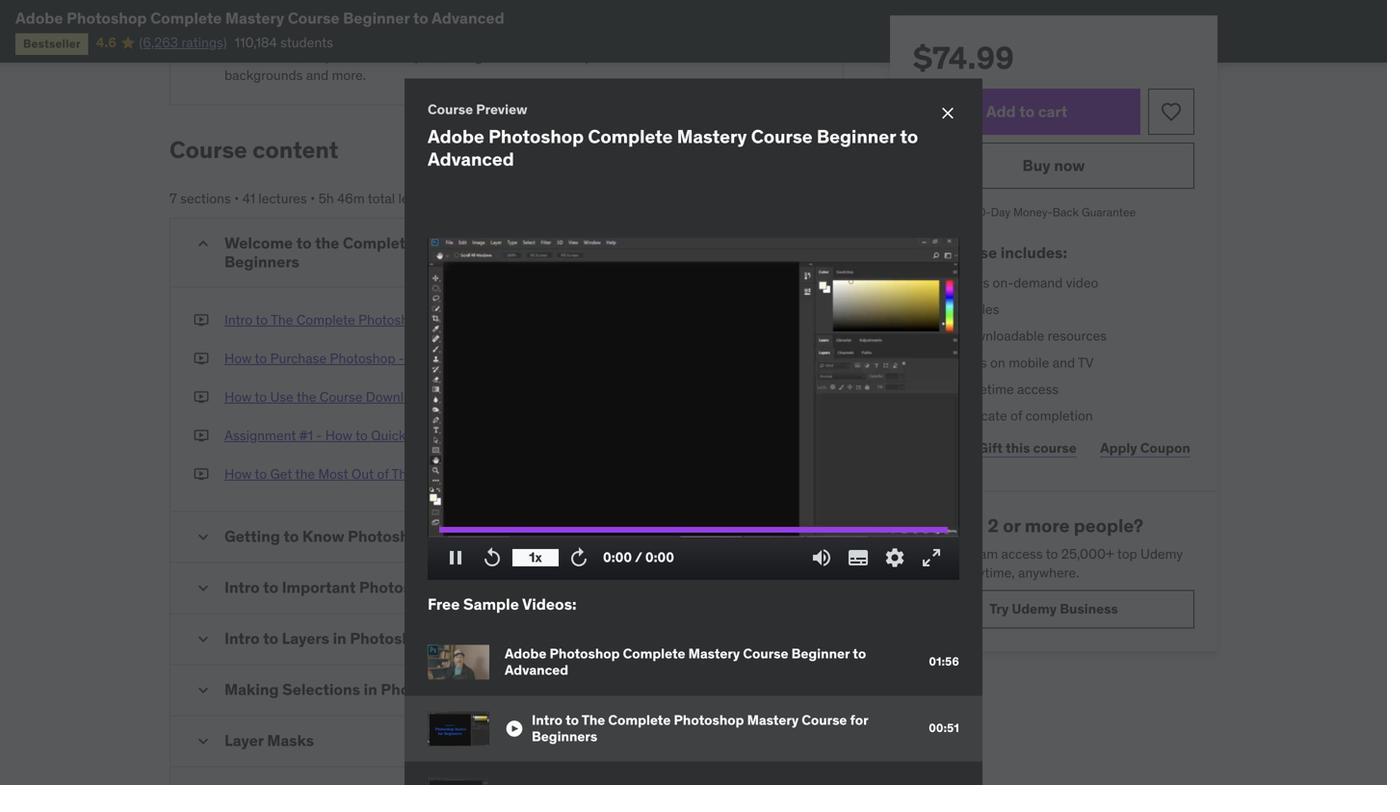 Task type: locate. For each thing, give the bounding box(es) containing it.
1 horizontal spatial intro
[[532, 712, 563, 729]]

how right #1
[[325, 427, 352, 444]]

your up courses
[[939, 545, 965, 563]]

how down learn
[[253, 29, 278, 46]]

how down interface,
[[653, 29, 678, 46]]

21
[[944, 327, 957, 345]]

2 horizontal spatial and
[[1053, 354, 1075, 371]]

the
[[324, 10, 344, 27], [625, 10, 644, 27], [549, 29, 569, 46], [315, 233, 339, 253], [297, 388, 316, 406], [295, 465, 315, 483]]

and inside you'll learn all of the most important tools, plus how to edit photos, do touch-ups, whiten teeth, crop social media pics, change backgrounds and more.
[[306, 67, 329, 84]]

1 0:00 from the left
[[603, 549, 632, 566]]

1 vertical spatial intro to the complete photoshop mastery course for beginners
[[532, 712, 868, 745]]

this course includes:
[[913, 243, 1068, 262]]

coupon
[[1141, 440, 1191, 457]]

1 horizontal spatial for
[[619, 233, 640, 253]]

assignment
[[224, 427, 296, 444]]

1 vertical spatial intro
[[532, 712, 563, 729]]

1 horizontal spatial lectures
[[722, 235, 770, 252]]

sample
[[463, 595, 519, 614]]

2 horizontal spatial adobe
[[505, 645, 547, 662]]

(6,263 ratings)
[[139, 34, 227, 51]]

25,000+
[[1062, 545, 1114, 563]]

0 horizontal spatial -
[[316, 427, 322, 444]]

1 horizontal spatial the
[[582, 712, 605, 729]]

0 vertical spatial beginner
[[343, 8, 410, 28]]

1 vertical spatial your
[[939, 545, 965, 563]]

30-
[[972, 205, 991, 220]]

free sample videos:
[[428, 595, 577, 614]]

add to cart
[[986, 102, 1068, 121]]

1 horizontal spatial get
[[913, 545, 935, 563]]

beginner
[[343, 8, 410, 28], [817, 125, 896, 148], [792, 645, 850, 662]]

0 vertical spatial intro
[[224, 311, 253, 329]]

how inside "learn about the interface, including where the tools are and how to customize your workspace."
[[653, 29, 678, 46]]

5
[[711, 235, 719, 252]]

xsmall image
[[194, 10, 209, 28], [913, 274, 929, 293], [913, 380, 929, 399], [194, 426, 209, 445]]

-
[[399, 350, 404, 367], [316, 427, 322, 444]]

forward 5 seconds image
[[568, 546, 591, 570]]

2 how from the left
[[653, 29, 678, 46]]

0 vertical spatial -
[[399, 350, 404, 367]]

1 horizontal spatial -
[[399, 350, 404, 367]]

adobe photoshop complete mastery course beginner to advanced dialog
[[405, 79, 983, 785]]

team
[[968, 545, 998, 563]]

1 vertical spatial the
[[582, 712, 605, 729]]

1 vertical spatial 2
[[988, 514, 999, 537]]

2 inside training 2 or more people? get your team access to 25,000+ top udemy courses anytime, anywhere.
[[988, 514, 999, 537]]

0 vertical spatial adobe
[[15, 8, 63, 28]]

hours
[[956, 274, 990, 291]]

complete
[[150, 8, 222, 28], [588, 125, 673, 148], [343, 233, 414, 253], [297, 311, 355, 329], [623, 645, 686, 662], [608, 712, 671, 729]]

1 horizontal spatial of
[[377, 465, 389, 483]]

anytime,
[[964, 564, 1015, 581]]

access
[[1017, 380, 1059, 398], [1002, 545, 1043, 563]]

more
[[1025, 514, 1070, 537]]

and down crop
[[306, 67, 329, 84]]

adobe inside adobe photoshop complete mastery course beginner to advanced
[[505, 645, 547, 662]]

00:51 up 07:21 at the right top of page
[[787, 311, 820, 329]]

0 horizontal spatial intro
[[224, 311, 253, 329]]

1 vertical spatial udemy
[[1012, 600, 1057, 618]]

0 horizontal spatial course
[[948, 243, 997, 262]]

share button
[[913, 429, 959, 468]]

to inside 'button'
[[255, 388, 267, 406]]

your down 'where'
[[761, 29, 787, 46]]

of down the full lifetime access
[[1011, 407, 1022, 424]]

2 horizontal spatial •
[[774, 235, 779, 252]]

5 lectures • 34min
[[711, 235, 820, 252]]

1 vertical spatial beginner
[[817, 125, 896, 148]]

pause image
[[444, 546, 467, 570]]

xsmall image left full
[[913, 380, 929, 399]]

how left use
[[224, 388, 252, 406]]

udemy
[[1141, 545, 1183, 563], [1012, 600, 1057, 618]]

beginners inside 'adobe photoshop complete mastery course beginner to advanced' "dialog"
[[532, 728, 598, 745]]

to
[[413, 8, 429, 28], [281, 29, 293, 46], [681, 29, 693, 46], [1020, 102, 1035, 121], [900, 125, 918, 148], [296, 233, 312, 253], [256, 311, 268, 329], [255, 350, 267, 367], [255, 388, 267, 406], [355, 427, 368, 444], [255, 465, 267, 483], [1046, 545, 1058, 563], [853, 645, 866, 662], [566, 712, 579, 729]]

0:00 right /
[[645, 549, 674, 566]]

2 vertical spatial beginners
[[532, 728, 598, 745]]

gift this course link
[[975, 429, 1081, 468]]

0 vertical spatial for
[[619, 233, 640, 253]]

the right about
[[625, 10, 644, 27]]

0 vertical spatial the
[[271, 311, 293, 329]]

to inside welcome to the complete photoshop mastery course for beginners
[[296, 233, 312, 253]]

whiten
[[224, 48, 265, 65]]

to inside you'll learn all of the most important tools, plus how to edit photos, do touch-ups, whiten teeth, crop social media pics, change backgrounds and more.
[[281, 29, 293, 46]]

beginner inside course preview adobe photoshop complete mastery course beginner to advanced
[[817, 125, 896, 148]]

2 vertical spatial adobe
[[505, 645, 547, 662]]

1 how from the left
[[253, 29, 278, 46]]

lectures right 5
[[722, 235, 770, 252]]

your inside "learn about the interface, including where the tools are and how to customize your workspace."
[[761, 29, 787, 46]]

course inside welcome to the complete photoshop mastery course for beginners
[[564, 233, 616, 253]]

1 horizontal spatial this
[[913, 243, 944, 262]]

on
[[990, 354, 1006, 371]]

2 articles
[[944, 301, 1000, 318]]

0 vertical spatial udemy
[[1141, 545, 1183, 563]]

for inside 'adobe photoshop complete mastery course beginner to advanced' "dialog"
[[850, 712, 868, 729]]

0 vertical spatial this
[[913, 243, 944, 262]]

0 horizontal spatial this
[[392, 465, 417, 483]]

0 horizontal spatial adobe photoshop complete mastery course beginner to advanced
[[15, 8, 505, 28]]

beginners inside welcome to the complete photoshop mastery course for beginners
[[224, 252, 300, 272]]

the inside 'button'
[[297, 388, 316, 406]]

this
[[1006, 440, 1030, 457]]

course down completion
[[1033, 440, 1077, 457]]

0 vertical spatial get
[[270, 465, 292, 483]]

0 horizontal spatial adobe
[[15, 8, 63, 28]]

2
[[944, 301, 952, 318], [988, 514, 999, 537]]

to inside training 2 or more people? get your team access to 25,000+ top udemy courses anytime, anywhere.
[[1046, 545, 1058, 563]]

0 horizontal spatial 00:51
[[787, 311, 820, 329]]

course up hours at the right
[[948, 243, 997, 262]]

1 horizontal spatial your
[[939, 545, 965, 563]]

•
[[234, 190, 239, 207], [310, 190, 315, 207], [774, 235, 779, 252]]

2 horizontal spatial of
[[1011, 407, 1022, 424]]

welcome to the complete photoshop mastery course for beginners
[[224, 233, 640, 272]]

quickly
[[371, 427, 416, 444]]

xsmall image for full
[[913, 380, 929, 399]]

ups,
[[429, 29, 454, 46]]

1 vertical spatial this
[[392, 465, 417, 483]]

1 vertical spatial access
[[1002, 545, 1043, 563]]

1 vertical spatial and
[[306, 67, 329, 84]]

the down learn in the left of the page
[[549, 29, 569, 46]]

total
[[368, 190, 395, 207]]

for
[[619, 233, 640, 253], [525, 311, 541, 329], [850, 712, 868, 729]]

2 horizontal spatial for
[[850, 712, 868, 729]]

wishlist image
[[1160, 100, 1183, 123]]

1 vertical spatial adobe
[[428, 125, 484, 148]]

training 2 or more people? get your team access to 25,000+ top udemy courses anytime, anywhere.
[[913, 514, 1183, 581]]

1 horizontal spatial 0:00
[[645, 549, 674, 566]]

0 horizontal spatial 2
[[944, 301, 952, 318]]

xsmall image
[[913, 300, 929, 319], [194, 311, 209, 330], [913, 327, 929, 346], [194, 349, 209, 368], [913, 353, 929, 372], [194, 388, 209, 407], [194, 465, 209, 484]]

1 vertical spatial for
[[525, 311, 541, 329]]

1 horizontal spatial adobe photoshop complete mastery course beginner to advanced
[[505, 645, 866, 679]]

2 vertical spatial for
[[850, 712, 868, 729]]

1 horizontal spatial adobe
[[428, 125, 484, 148]]

and right are
[[627, 29, 650, 46]]

adobe photoshop complete mastery course beginner to advanced inside "dialog"
[[505, 645, 866, 679]]

2 down 6
[[944, 301, 952, 318]]

welcome
[[224, 233, 293, 253]]

udemy right 'try'
[[1012, 600, 1057, 618]]

0 vertical spatial and
[[627, 29, 650, 46]]

• left 5h 46m
[[310, 190, 315, 207]]

udemy right top
[[1141, 545, 1183, 563]]

adobe up the bestseller
[[15, 8, 63, 28]]

intro inside button
[[224, 311, 253, 329]]

how left purchase
[[224, 350, 252, 367]]

learn
[[549, 10, 583, 27]]

04:33
[[784, 388, 820, 406]]

adobe photoshop complete mastery course beginner to advanced
[[15, 8, 505, 28], [505, 645, 866, 679]]

or
[[1003, 514, 1021, 537]]

the right use
[[297, 388, 316, 406]]

1 vertical spatial get
[[913, 545, 935, 563]]

video
[[1066, 274, 1099, 291]]

1 horizontal spatial and
[[627, 29, 650, 46]]

• left 34min
[[774, 235, 779, 252]]

interface,
[[648, 10, 704, 27]]

1 vertical spatial of
[[1011, 407, 1022, 424]]

on-
[[993, 274, 1014, 291]]

of
[[310, 10, 321, 27], [1011, 407, 1022, 424], [377, 465, 389, 483]]

7
[[170, 190, 177, 207]]

• for 7
[[234, 190, 239, 207]]

course inside adobe photoshop complete mastery course beginner to advanced
[[743, 645, 789, 662]]

0 vertical spatial of
[[310, 10, 321, 27]]

$74.99
[[913, 39, 1014, 77]]

mastery inside adobe photoshop complete mastery course beginner to advanced
[[689, 645, 740, 662]]

xsmall image left 6
[[913, 274, 929, 293]]

of right out
[[377, 465, 389, 483]]

advanced down preview
[[428, 148, 514, 171]]

1 horizontal spatial 00:51
[[929, 721, 960, 736]]

the inside 'adobe photoshop complete mastery course beginner to advanced' "dialog"
[[582, 712, 605, 729]]

assignment #1 - how to quickly repair blemishes
[[224, 427, 524, 444]]

intro
[[224, 311, 253, 329], [532, 712, 563, 729]]

1 vertical spatial advanced
[[428, 148, 514, 171]]

0 horizontal spatial lectures
[[259, 190, 307, 207]]

lifetime
[[969, 380, 1014, 398]]

2 vertical spatial beginner
[[792, 645, 850, 662]]

1 vertical spatial beginners
[[545, 311, 606, 329]]

0:00 left /
[[603, 549, 632, 566]]

1 vertical spatial adobe photoshop complete mastery course beginner to advanced
[[505, 645, 866, 679]]

the left most at the left of page
[[295, 465, 315, 483]]

- left optional
[[399, 350, 404, 367]]

to inside course preview adobe photoshop complete mastery course beginner to advanced
[[900, 125, 918, 148]]

1 vertical spatial lectures
[[722, 235, 770, 252]]

access down or
[[1002, 545, 1043, 563]]

2 vertical spatial of
[[377, 465, 389, 483]]

get
[[270, 465, 292, 483], [913, 545, 935, 563]]

0 horizontal spatial your
[[761, 29, 787, 46]]

0 horizontal spatial for
[[525, 311, 541, 329]]

adobe down preview
[[428, 125, 484, 148]]

xsmall image left 'assignment'
[[194, 426, 209, 445]]

1 vertical spatial 00:51
[[929, 721, 960, 736]]

2 vertical spatial advanced
[[505, 661, 569, 679]]

0 horizontal spatial the
[[271, 311, 293, 329]]

0 horizontal spatial get
[[270, 465, 292, 483]]

1 horizontal spatial udemy
[[1141, 545, 1183, 563]]

2 left or
[[988, 514, 999, 537]]

how to use the course downloads button
[[224, 388, 433, 411]]

advanced up ups,
[[432, 8, 505, 28]]

and left tv
[[1053, 354, 1075, 371]]

you'll
[[224, 10, 256, 27]]

0:00 / 0:00
[[603, 549, 674, 566]]

(6,263
[[139, 34, 178, 51]]

1 horizontal spatial how
[[653, 29, 678, 46]]

photoshop
[[67, 8, 147, 28], [489, 125, 584, 148], [418, 233, 498, 253], [358, 311, 424, 329], [330, 350, 395, 367], [550, 645, 620, 662], [674, 712, 744, 729]]

how down 'assignment'
[[224, 465, 252, 483]]

adobe down free sample videos:
[[505, 645, 547, 662]]

0 horizontal spatial 0:00
[[603, 549, 632, 566]]

of inside button
[[377, 465, 389, 483]]

1 horizontal spatial course
[[1033, 440, 1077, 457]]

optional
[[408, 350, 459, 367]]

0 vertical spatial your
[[761, 29, 787, 46]]

edit
[[296, 29, 320, 46]]

photoshop inside course preview adobe photoshop complete mastery course beginner to advanced
[[489, 125, 584, 148]]

1 horizontal spatial 2
[[988, 514, 999, 537]]

complete inside course preview adobe photoshop complete mastery course beginner to advanced
[[588, 125, 673, 148]]

the inside button
[[271, 311, 293, 329]]

small image
[[194, 234, 213, 254], [194, 630, 213, 649], [194, 681, 213, 700], [194, 732, 213, 751]]

0 horizontal spatial and
[[306, 67, 329, 84]]

00:51 down 01:56
[[929, 721, 960, 736]]

udemy inside training 2 or more people? get your team access to 25,000+ top udemy courses anytime, anywhere.
[[1141, 545, 1183, 563]]

0 vertical spatial lectures
[[259, 190, 307, 207]]

how inside 'button'
[[224, 388, 252, 406]]

0:00
[[603, 549, 632, 566], [645, 549, 674, 566]]

of right all
[[310, 10, 321, 27]]

0 horizontal spatial of
[[310, 10, 321, 27]]

settings image
[[884, 546, 907, 570]]

videos:
[[522, 595, 577, 614]]

0 horizontal spatial udemy
[[1012, 600, 1057, 618]]

how to get the most out of this course
[[224, 465, 463, 483]]

touch-
[[389, 29, 429, 46]]

for inside welcome to the complete photoshop mastery course for beginners
[[619, 233, 640, 253]]

photoshop inside adobe photoshop complete mastery course beginner to advanced
[[550, 645, 620, 662]]

small image
[[194, 528, 213, 547], [194, 579, 213, 598], [505, 719, 524, 738]]

0 vertical spatial beginners
[[224, 252, 300, 272]]

the
[[271, 311, 293, 329], [582, 712, 605, 729]]

includes:
[[1001, 243, 1068, 262]]

0 horizontal spatial •
[[234, 190, 239, 207]]

and inside "learn about the interface, including where the tools are and how to customize your workspace."
[[627, 29, 650, 46]]

the up photos, at the left top
[[324, 10, 344, 27]]

and
[[627, 29, 650, 46], [306, 67, 329, 84], [1053, 354, 1075, 371]]

the inside welcome to the complete photoshop mastery course for beginners
[[315, 233, 339, 253]]

get down 'assignment'
[[270, 465, 292, 483]]

advanced down 'videos:' at the bottom of page
[[505, 661, 569, 679]]

about
[[587, 10, 622, 27]]

beginners inside button
[[545, 311, 606, 329]]

access down the mobile
[[1017, 380, 1059, 398]]

intro to the complete photoshop mastery course for beginners inside 'adobe photoshop complete mastery course beginner to advanced' "dialog"
[[532, 712, 868, 745]]

anywhere.
[[1018, 564, 1080, 581]]

- right #1
[[316, 427, 322, 444]]

photoshop inside welcome to the complete photoshop mastery course for beginners
[[418, 233, 498, 253]]

lectures right 41
[[259, 190, 307, 207]]

mastery inside course preview adobe photoshop complete mastery course beginner to advanced
[[677, 125, 747, 148]]

the down 5h 46m
[[315, 233, 339, 253]]

2 0:00 from the left
[[645, 549, 674, 566]]

get up courses
[[913, 545, 935, 563]]

buy now button
[[913, 143, 1195, 189]]

completion
[[1026, 407, 1093, 424]]

xsmall image up ratings)
[[194, 10, 209, 28]]

• left 41
[[234, 190, 239, 207]]

0 horizontal spatial how
[[253, 29, 278, 46]]

rewind 5 seconds image
[[481, 546, 504, 570]]

where
[[766, 10, 803, 27]]

most
[[348, 10, 378, 27]]



Task type: describe. For each thing, give the bounding box(es) containing it.
1 small image from the top
[[194, 234, 213, 254]]

articles
[[955, 301, 1000, 318]]

110,184
[[235, 34, 277, 51]]

demand
[[1014, 274, 1063, 291]]

learn
[[259, 10, 290, 27]]

tools,
[[443, 10, 476, 27]]

certificate of completion
[[944, 407, 1093, 424]]

access
[[944, 354, 987, 371]]

0 vertical spatial 2
[[944, 301, 952, 318]]

get inside training 2 or more people? get your team access to 25,000+ top udemy courses anytime, anywhere.
[[913, 545, 935, 563]]

intro inside 'adobe photoshop complete mastery course beginner to advanced' "dialog"
[[532, 712, 563, 729]]

use
[[270, 388, 294, 406]]

do
[[371, 29, 386, 46]]

how for purchase
[[224, 350, 252, 367]]

your inside training 2 or more people? get your team access to 25,000+ top udemy courses anytime, anywhere.
[[939, 545, 965, 563]]

how for get
[[224, 465, 252, 483]]

adobe inside course preview adobe photoshop complete mastery course beginner to advanced
[[428, 125, 484, 148]]

assignment #1 - how to quickly repair blemishes button
[[224, 426, 524, 449]]

• for 5
[[774, 235, 779, 252]]

lecture
[[462, 350, 508, 367]]

advanced inside adobe photoshop complete mastery course beginner to advanced
[[505, 661, 569, 679]]

5h 46m
[[319, 190, 365, 207]]

how to purchase photoshop - optional lecture
[[224, 350, 508, 367]]

backgrounds
[[224, 67, 303, 84]]

repair
[[419, 427, 458, 444]]

ratings)
[[182, 34, 227, 51]]

xsmall image for you'll
[[194, 10, 209, 28]]

photos,
[[323, 29, 368, 46]]

progress bar slider
[[439, 518, 948, 542]]

#1
[[299, 427, 313, 444]]

12:58
[[788, 427, 820, 444]]

blemishes
[[461, 427, 524, 444]]

free
[[428, 595, 460, 614]]

07:21
[[787, 350, 820, 367]]

7 sections • 41 lectures • 5h 46m total length
[[170, 190, 437, 207]]

course content
[[170, 135, 339, 164]]

course inside 'button'
[[320, 388, 363, 406]]

course inside intro to the complete photoshop mastery course for beginners
[[802, 712, 847, 729]]

sections
[[180, 190, 231, 207]]

complete inside button
[[297, 311, 355, 329]]

add
[[986, 102, 1016, 121]]

mute image
[[810, 546, 833, 570]]

00:51 inside 'adobe photoshop complete mastery course beginner to advanced' "dialog"
[[929, 721, 960, 736]]

how to get the most out of this course button
[[224, 465, 463, 488]]

34min
[[782, 235, 820, 252]]

including
[[708, 10, 763, 27]]

close modal image
[[938, 104, 958, 123]]

apply coupon
[[1101, 440, 1191, 457]]

mastery inside button
[[427, 311, 475, 329]]

how to use the course downloads
[[224, 388, 433, 406]]

2 vertical spatial small image
[[505, 719, 524, 738]]

cart
[[1038, 102, 1068, 121]]

0 vertical spatial adobe photoshop complete mastery course beginner to advanced
[[15, 8, 505, 28]]

for inside button
[[525, 311, 541, 329]]

41
[[242, 190, 255, 207]]

complete inside adobe photoshop complete mastery course beginner to advanced
[[623, 645, 686, 662]]

course preview adobe photoshop complete mastery course beginner to advanced
[[428, 101, 918, 171]]

share
[[917, 440, 955, 457]]

30-day money-back guarantee
[[972, 205, 1136, 220]]

money-
[[1014, 205, 1053, 220]]

more.
[[332, 67, 366, 84]]

advanced inside course preview adobe photoshop complete mastery course beginner to advanced
[[428, 148, 514, 171]]

2 vertical spatial and
[[1053, 354, 1075, 371]]

2 small image from the top
[[194, 630, 213, 649]]

try udemy business
[[990, 600, 1118, 618]]

4.6
[[96, 34, 116, 51]]

1 vertical spatial small image
[[194, 579, 213, 598]]

out
[[352, 465, 374, 483]]

plus
[[224, 29, 250, 46]]

the inside button
[[295, 465, 315, 483]]

1 vertical spatial -
[[316, 427, 322, 444]]

4 small image from the top
[[194, 732, 213, 751]]

xsmall image for 6
[[913, 274, 929, 293]]

full
[[944, 380, 966, 398]]

back
[[1053, 205, 1079, 220]]

add to cart button
[[913, 89, 1141, 135]]

to inside "learn about the interface, including where the tools are and how to customize your workspace."
[[681, 29, 693, 46]]

now
[[1054, 156, 1085, 175]]

bestseller
[[23, 36, 81, 51]]

gift this course
[[979, 440, 1077, 457]]

access on mobile and tv
[[944, 354, 1094, 371]]

how inside you'll learn all of the most important tools, plus how to edit photos, do touch-ups, whiten teeth, crop social media pics, change backgrounds and more.
[[253, 29, 278, 46]]

try
[[990, 600, 1009, 618]]

1x
[[529, 549, 542, 566]]

downloadable
[[961, 327, 1045, 345]]

6 hours on-demand video
[[944, 274, 1099, 291]]

/
[[635, 549, 642, 566]]

certificate
[[944, 407, 1007, 424]]

of inside you'll learn all of the most important tools, plus how to edit photos, do touch-ups, whiten teeth, crop social media pics, change backgrounds and more.
[[310, 10, 321, 27]]

content
[[253, 135, 339, 164]]

buy now
[[1023, 156, 1085, 175]]

0 vertical spatial advanced
[[432, 8, 505, 28]]

social
[[336, 48, 371, 65]]

subtitles image
[[847, 546, 870, 570]]

the inside you'll learn all of the most important tools, plus how to edit photos, do touch-ups, whiten teeth, crop social media pics, change backgrounds and more.
[[324, 10, 344, 27]]

workspace.
[[549, 48, 618, 65]]

3 small image from the top
[[194, 681, 213, 700]]

0 vertical spatial course
[[948, 243, 997, 262]]

all
[[293, 10, 306, 27]]

access inside training 2 or more people? get your team access to 25,000+ top udemy courses anytime, anywhere.
[[1002, 545, 1043, 563]]

0 vertical spatial small image
[[194, 528, 213, 547]]

buy
[[1023, 156, 1051, 175]]

0 vertical spatial 00:51
[[787, 311, 820, 329]]

get inside button
[[270, 465, 292, 483]]

1x button
[[513, 542, 559, 574]]

0 vertical spatial access
[[1017, 380, 1059, 398]]

to inside adobe photoshop complete mastery course beginner to advanced
[[853, 645, 866, 662]]

complete inside welcome to the complete photoshop mastery course for beginners
[[343, 233, 414, 253]]

tools
[[572, 29, 602, 46]]

this inside button
[[392, 465, 417, 483]]

length
[[398, 190, 437, 207]]

tv
[[1078, 354, 1094, 371]]

customize
[[697, 29, 758, 46]]

1 vertical spatial course
[[1033, 440, 1077, 457]]

try udemy business link
[[913, 590, 1195, 629]]

mobile
[[1009, 354, 1050, 371]]

media
[[374, 48, 411, 65]]

1 horizontal spatial •
[[310, 190, 315, 207]]

mastery inside welcome to the complete photoshop mastery course for beginners
[[502, 233, 561, 253]]

top
[[1117, 545, 1138, 563]]

beginner inside adobe photoshop complete mastery course beginner to advanced
[[792, 645, 850, 662]]

110,184 students
[[235, 34, 333, 51]]

how for use
[[224, 388, 252, 406]]

business
[[1060, 600, 1118, 618]]

21 downloadable resources
[[944, 327, 1107, 345]]

apply coupon button
[[1096, 429, 1195, 468]]

courses
[[913, 564, 961, 581]]

full lifetime access
[[944, 380, 1059, 398]]

0 vertical spatial intro to the complete photoshop mastery course for beginners
[[224, 311, 606, 329]]

fullscreen image
[[920, 546, 943, 570]]

downloads
[[366, 388, 433, 406]]



Task type: vqa. For each thing, say whether or not it's contained in the screenshot.
'Certificate'
yes



